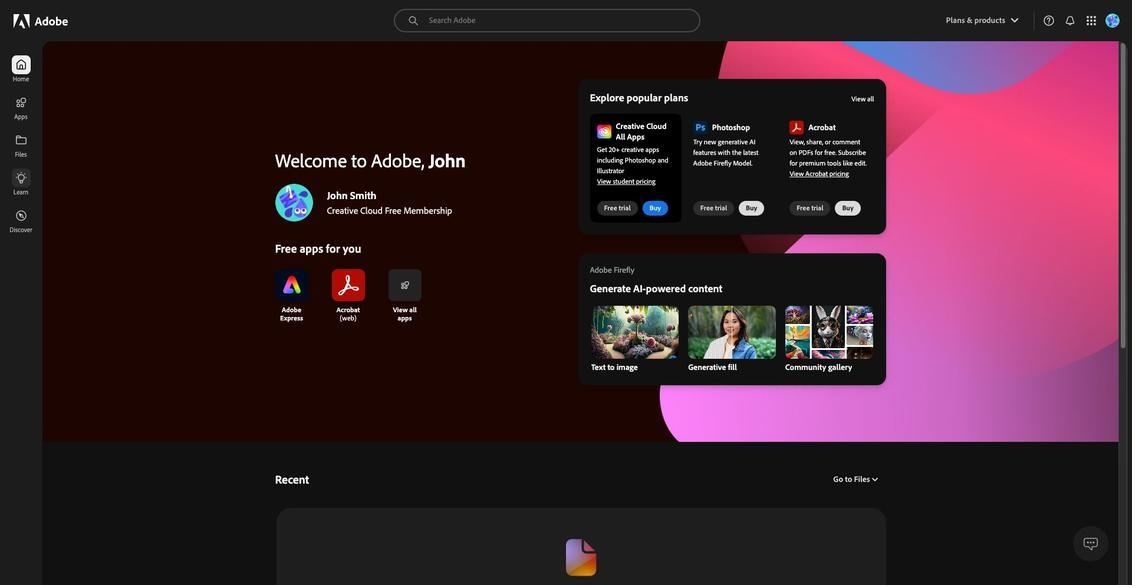Task type: describe. For each thing, give the bounding box(es) containing it.
creative cloud all apps image
[[597, 125, 612, 138]]

photoshop image
[[694, 121, 708, 135]]

community gallery image
[[786, 306, 874, 359]]

adobe express image
[[275, 270, 308, 301]]

Search Adobe search field
[[394, 9, 701, 32]]

acrobat image inside apps to try element
[[790, 121, 804, 135]]



Task type: vqa. For each thing, say whether or not it's contained in the screenshot.
VIEW MORE Image
yes



Task type: locate. For each thing, give the bounding box(es) containing it.
text to image image
[[591, 306, 679, 359]]

1 vertical spatial acrobat image
[[332, 270, 365, 301]]

1 horizontal spatial acrobat image
[[790, 121, 804, 135]]

view more image
[[400, 281, 410, 290]]

generative fill image
[[689, 306, 776, 359]]

apps to try element
[[579, 79, 886, 235]]

go to files image
[[871, 477, 878, 482]]

acrobat image
[[790, 121, 804, 135], [332, 270, 365, 301]]

0 horizontal spatial acrobat image
[[332, 270, 365, 301]]

0 vertical spatial acrobat image
[[790, 121, 804, 135]]



